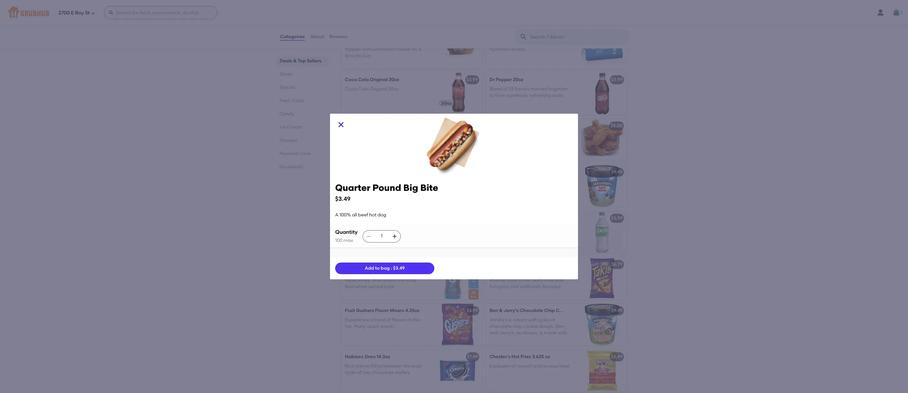 Task type: locate. For each thing, give the bounding box(es) containing it.
&
[[293, 58, 297, 64], [499, 308, 503, 313]]

bun
[[363, 53, 371, 59]]

svg image
[[91, 11, 95, 15], [337, 121, 345, 129]]

0 horizontal spatial taste
[[345, 370, 356, 375]]

soft
[[388, 179, 396, 184], [536, 225, 544, 230]]

and down the 3.625
[[533, 363, 542, 369]]

to down blend
[[490, 93, 494, 98]]

$3.99 for blend of 23 flavors married together to form a pefectly refreshing soda.
[[611, 77, 623, 82]]

0 horizontal spatial chocolate
[[372, 370, 394, 375]]

broiled
[[375, 31, 391, 36], [371, 40, 386, 45]]

2 gatorade from the top
[[345, 271, 367, 276]]

1 cool from the top
[[368, 262, 378, 267]]

gatorade for gatorade cool blue 28oz
[[345, 262, 367, 267]]

1 vertical spatial refreshing
[[530, 93, 551, 98]]

1 horizontal spatial svg image
[[337, 121, 345, 129]]

2 $9.49 from the top
[[611, 308, 623, 313]]

of right "gobs"
[[551, 317, 555, 323]]

b-
[[358, 238, 363, 243]]

1 vertical spatial chocolate
[[372, 370, 394, 375]]

bite for quarter pound big bite
[[387, 123, 396, 129]]

0 vertical spatial $3.49
[[335, 195, 351, 202]]

bull
[[355, 216, 363, 221]]

in
[[408, 317, 412, 323]]

big
[[379, 123, 386, 129], [403, 182, 418, 193]]

0 horizontal spatial &
[[293, 58, 297, 64]]

0 horizontal spatial flavors
[[392, 317, 407, 323]]

0 horizontal spatial ben
[[490, 308, 498, 313]]

2 vertical spatial to
[[375, 265, 380, 271]]

flame- right the lb at the left of page
[[355, 40, 371, 45]]

blue inside gatorade cool blue rehydrates, replenishes, and refuels the body. best when served cold.
[[379, 271, 388, 276]]

1 vertical spatial gatorade
[[345, 271, 367, 276]]

1 coca cola original 20oz from the top
[[345, 77, 399, 82]]

1 vertical spatial the
[[404, 363, 411, 369]]

taste down rich
[[345, 370, 356, 375]]

1/4 lb flame-broiled cheeseburger image
[[434, 27, 482, 69]]

with up bun
[[362, 46, 371, 52]]

quarter inside quarter pound big bite $3.49
[[335, 182, 370, 193]]

1 gatorade from the top
[[345, 262, 367, 267]]

broiled inside ¼ lb flame-broiled cheeseburger, topped with american cheese on a brioche bun
[[371, 40, 386, 45]]

gatorade
[[345, 262, 367, 267], [345, 271, 367, 276]]

drink down 12oz
[[361, 225, 372, 230]]

experience
[[345, 317, 369, 323]]

1 vertical spatial bite
[[420, 182, 438, 193]]

broiled for cheeseburger,
[[371, 40, 386, 45]]

takis fuego corn tortilla chips 9.9oz image
[[578, 258, 627, 300]]

refuels
[[382, 277, 396, 283]]

$9.49 button
[[486, 165, 627, 207]]

ben inside the vanilla ice cream with gobs of chocolate chip cookie dough. ben and jerry's, as always, is made with non-gmo ingredients, and cage-free eggs.
[[556, 324, 564, 329]]

soft for flavored
[[536, 225, 544, 230]]

refreshing up day.
[[514, 40, 536, 45]]

thirst.
[[490, 238, 502, 243]]

snacks tab
[[280, 84, 325, 91]]

0 horizontal spatial soft
[[388, 179, 396, 184]]

a right on
[[419, 46, 422, 52]]

2 horizontal spatial drink
[[545, 225, 556, 230]]

all left beef
[[352, 212, 357, 218]]

quantity 100 max
[[335, 229, 358, 243]]

0 vertical spatial cool
[[368, 262, 378, 267]]

0 vertical spatial soft
[[388, 179, 396, 184]]

cool down gatorade cool blue 28oz in the left of the page
[[368, 271, 378, 276]]

0 horizontal spatial svg image
[[91, 11, 95, 15]]

the
[[397, 277, 405, 283], [404, 363, 411, 369]]

flavored
[[517, 225, 535, 230]]

nabisco
[[345, 354, 364, 360]]

¼
[[345, 40, 349, 45]]

0 horizontal spatial drink
[[361, 225, 372, 230]]

your
[[561, 231, 570, 237]]

1 coca from the top
[[345, 77, 357, 82]]

ice
[[505, 317, 512, 323]]

st
[[85, 10, 90, 16]]

drink inside the 'crisp and delicious soft drink best enjoyed cold'
[[397, 179, 408, 184]]

main navigation navigation
[[0, 0, 908, 25]]

100
[[335, 238, 342, 243]]

1 vertical spatial soft
[[536, 225, 544, 230]]

$3.99 for coca cola original 20oz
[[467, 77, 478, 82]]

chocolate down vanilla
[[490, 324, 512, 329]]

cool inside gatorade cool blue rehydrates, replenishes, and refuels the body. best when served cold.
[[368, 271, 378, 276]]

big for quarter pound big bite
[[379, 123, 386, 129]]

fun,
[[345, 324, 353, 329]]

$16.99
[[465, 169, 478, 175]]

0 horizontal spatial to
[[375, 265, 380, 271]]

ice cream tab
[[280, 124, 325, 131]]

0 horizontal spatial bite
[[387, 123, 396, 129]]

reviews button
[[329, 25, 348, 48]]

taurine,
[[397, 231, 414, 237]]

to
[[550, 40, 555, 45], [490, 93, 494, 98], [375, 265, 380, 271]]

deals & top sellers
[[280, 58, 321, 64]]

refreshing down married
[[530, 93, 551, 98]]

blue for rehydrates,
[[379, 271, 388, 276]]

soft up the that
[[536, 225, 544, 230]]

0 vertical spatial to
[[550, 40, 555, 45]]

lime
[[507, 225, 516, 230]]

1 vertical spatial flame-
[[355, 40, 371, 45]]

bite inside quarter pound big bite $3.49
[[420, 182, 438, 193]]

taste down flavored on the bottom
[[516, 231, 527, 237]]

& left top
[[293, 58, 297, 64]]

1/4 lb flame-broiled cheeseburger
[[345, 31, 424, 36]]

cheeseburger,
[[387, 40, 419, 45]]

water
[[509, 31, 522, 36]]

0 vertical spatial quarter
[[345, 123, 362, 129]]

ben up made
[[556, 324, 564, 329]]

red bull 12oz
[[345, 216, 373, 221]]

0 vertical spatial pound
[[364, 123, 378, 129]]

mixers
[[390, 308, 404, 313]]

a up quick
[[370, 317, 373, 323]]

flame- for lb
[[360, 31, 375, 36]]

quantity
[[335, 229, 358, 235]]

1 vertical spatial to
[[490, 93, 494, 98]]

1 vertical spatial coca cola original 20oz
[[345, 86, 398, 92]]

0 vertical spatial bite
[[387, 123, 396, 129]]

nabisco oreo 14.3oz
[[345, 354, 390, 360]]

lemon-
[[490, 225, 507, 230]]

flavors down mixers
[[392, 317, 407, 323]]

american
[[372, 46, 394, 52]]

0 vertical spatial &
[[293, 58, 297, 64]]

together
[[549, 86, 568, 92]]

original
[[370, 77, 388, 82], [370, 86, 387, 92]]

big for quarter pound big bite $3.49
[[403, 182, 418, 193]]

best
[[409, 179, 419, 184]]

1 horizontal spatial ben
[[556, 324, 564, 329]]

0 vertical spatial refreshing
[[514, 40, 536, 45]]

and inside the 'crisp and delicious soft drink best enjoyed cold'
[[358, 179, 366, 184]]

caffeine,
[[376, 231, 396, 237]]

quality
[[412, 225, 427, 230]]

the up the wafers.
[[404, 363, 411, 369]]

1 vertical spatial broiled
[[371, 40, 386, 45]]

1 vertical spatial coca
[[345, 86, 357, 92]]

chester's hot fries 3.625 oz
[[490, 354, 550, 360]]

soft right delicious at the top
[[388, 179, 396, 184]]

pound for quarter pound big bite $3.49
[[373, 182, 401, 193]]

and inside gatorade cool blue rehydrates, replenishes, and refuels the body. best when served cold.
[[372, 277, 381, 283]]

0 vertical spatial taste
[[516, 231, 527, 237]]

refreshing inside clean and refreshing water to stay hydrated all day.
[[514, 40, 536, 45]]

with up cookie
[[529, 317, 538, 323]]

refreshing
[[514, 40, 536, 45], [530, 93, 551, 98]]

1 vertical spatial $3.49
[[393, 265, 405, 271]]

crisp
[[345, 179, 357, 184]]

fruity,
[[354, 324, 366, 329]]

soft for delicious
[[388, 179, 396, 184]]

1 horizontal spatial $3.49
[[393, 265, 405, 271]]

1 vertical spatial taste
[[345, 370, 356, 375]]

to left bag
[[375, 265, 380, 271]]

0 vertical spatial blue
[[379, 262, 389, 267]]

1 horizontal spatial taste
[[516, 231, 527, 237]]

1 vertical spatial blue
[[379, 271, 388, 276]]

soft inside the 'crisp and delicious soft drink best enjoyed cold'
[[388, 179, 396, 184]]

vitamins,
[[377, 238, 397, 243]]

2700
[[58, 10, 70, 16]]

of inside the experience a burst of flavors in this fun, fruity, quick snack!
[[387, 317, 391, 323]]

pound inside quarter pound big bite $3.49
[[373, 182, 401, 193]]

gatorade inside gatorade cool blue rehydrates, replenishes, and refuels the body. best when served cold.
[[345, 271, 367, 276]]

a down the 23
[[507, 93, 510, 98]]

1 horizontal spatial big
[[403, 182, 418, 193]]

and up the "served"
[[372, 277, 381, 283]]

ben up vanilla
[[490, 308, 498, 313]]

0 vertical spatial broiled
[[375, 31, 391, 36]]

to inside clean and refreshing water to stay hydrated all day.
[[550, 40, 555, 45]]

2 horizontal spatial to
[[550, 40, 555, 45]]

flavors up pefectly
[[515, 86, 529, 92]]

0 vertical spatial coca cola original 20oz
[[345, 77, 399, 82]]

2700 e roy st
[[58, 10, 90, 16]]

$3.99
[[467, 77, 478, 82], [611, 77, 623, 82], [611, 216, 623, 221], [467, 308, 478, 313]]

non-
[[490, 337, 500, 342]]

$3.49 inside quarter pound big bite $3.49
[[335, 195, 351, 202]]

flame- inside ¼ lb flame-broiled cheeseburger, topped with american cheese on a brioche bun
[[355, 40, 371, 45]]

2 cool from the top
[[368, 271, 378, 276]]

is
[[540, 330, 543, 336]]

0 horizontal spatial $3.49
[[335, 195, 351, 202]]

drink left best
[[397, 179, 408, 184]]

1 horizontal spatial all
[[511, 46, 516, 52]]

pack
[[530, 31, 541, 36]]

chocolate
[[490, 324, 512, 329], [372, 370, 394, 375]]

rehydrates,
[[390, 271, 414, 276]]

a inside the experience a burst of flavors in this fun, fruity, quick snack!
[[370, 317, 373, 323]]

a up your
[[568, 225, 571, 230]]

1 vertical spatial big
[[403, 182, 418, 193]]

$3.49 right :
[[393, 265, 405, 271]]

chicken wings - spicy (5 piece) image
[[578, 119, 627, 161]]

0 vertical spatial flame-
[[360, 31, 375, 36]]

0 horizontal spatial all
[[352, 212, 357, 218]]

0 vertical spatial coca
[[345, 77, 357, 82]]

and down taurine,
[[398, 238, 407, 243]]

1 horizontal spatial drink
[[397, 179, 408, 184]]

1 horizontal spatial &
[[499, 308, 503, 313]]

and up cold
[[358, 179, 366, 184]]

all left day.
[[511, 46, 516, 52]]

quarter pound big bite $3.49
[[335, 182, 438, 202]]

of left two
[[357, 370, 362, 375]]

cola
[[358, 77, 369, 82], [358, 86, 369, 92]]

1 vertical spatial pound
[[373, 182, 401, 193]]

1 horizontal spatial to
[[490, 93, 494, 98]]

1 vertical spatial quarter
[[335, 182, 370, 193]]

experience a burst of flavors in this fun, fruity, quick snack!
[[345, 317, 420, 329]]

taste
[[516, 231, 527, 237], [345, 370, 356, 375]]

containing
[[373, 225, 397, 230]]

big inside quarter pound big bite $3.49
[[403, 182, 418, 193]]

ben
[[490, 308, 498, 313], [556, 324, 564, 329]]

1 vertical spatial $9.49
[[611, 308, 623, 313]]

1 horizontal spatial chocolate
[[490, 324, 512, 329]]

& up vanilla
[[499, 308, 503, 313]]

select
[[494, 31, 508, 36]]

with up your
[[557, 225, 567, 230]]

with inside the lemon-lime flavored soft drink with a crisp, clean taste that quenches your thirst.
[[557, 225, 567, 230]]

$5.00 button
[[486, 119, 627, 161]]

of inside the energy drink containing highly quality ingredients of caffeine, taurine, some b-group vitamins, and sugars.
[[371, 231, 375, 237]]

of up group at bottom
[[371, 231, 375, 237]]

0 vertical spatial big
[[379, 123, 386, 129]]

all inside clean and refreshing water to stay hydrated all day.
[[511, 46, 516, 52]]

$9.49 inside button
[[611, 169, 623, 175]]

topped
[[345, 46, 361, 52]]

drink inside the lemon-lime flavored soft drink with a crisp, clean taste that quenches your thirst.
[[545, 225, 556, 230]]

0 vertical spatial all
[[511, 46, 516, 52]]

and up hydrated in the top right of the page
[[504, 40, 513, 45]]

enjoyed
[[345, 185, 362, 191]]

$5.00
[[611, 123, 623, 129]]

form
[[495, 93, 506, 98]]

and
[[504, 40, 513, 45], [358, 179, 366, 184], [398, 238, 407, 243], [372, 277, 381, 283], [490, 330, 498, 336], [539, 337, 548, 342], [533, 363, 542, 369]]

flavors inside blend of 23 flavors married together to form a pefectly refreshing soda.
[[515, 86, 529, 92]]

0 vertical spatial svg image
[[91, 11, 95, 15]]

the down rehydrates,
[[397, 277, 405, 283]]

& inside tab
[[293, 58, 297, 64]]

all
[[511, 46, 516, 52], [352, 212, 357, 218]]

1 vertical spatial flavors
[[392, 317, 407, 323]]

rich
[[345, 363, 355, 369]]

1 $9.49 from the top
[[611, 169, 623, 175]]

1 vertical spatial ben
[[556, 324, 564, 329]]

refreshing inside blend of 23 flavors married together to form a pefectly refreshing soda.
[[530, 93, 551, 98]]

0 vertical spatial $9.49
[[611, 169, 623, 175]]

food
[[293, 98, 304, 103]]

chocolate down the filling
[[372, 370, 394, 375]]

drink up quenches
[[545, 225, 556, 230]]

of left the 23
[[503, 86, 508, 92]]

to left stay
[[550, 40, 555, 45]]

of inside the vanilla ice cream with gobs of chocolate chip cookie dough. ben and jerry's, as always, is made with non-gmo ingredients, and cage-free eggs.
[[551, 317, 555, 323]]

chip
[[513, 324, 523, 329]]

blue for 28oz
[[379, 262, 389, 267]]

grocery tab
[[280, 137, 325, 144]]

soft inside the lemon-lime flavored soft drink with a crisp, clean taste that quenches your thirst.
[[536, 225, 544, 230]]

$3.49 down enjoyed
[[335, 195, 351, 202]]

0 vertical spatial flavors
[[515, 86, 529, 92]]

candy
[[280, 111, 294, 117]]

1 horizontal spatial flavors
[[515, 86, 529, 92]]

svg image
[[893, 9, 901, 16], [109, 10, 114, 15], [366, 234, 372, 239], [392, 234, 397, 239]]

taste inside rich crème filling between the bold taste of two chocolate wafers.
[[345, 370, 356, 375]]

serious
[[543, 363, 558, 369]]

1 vertical spatial &
[[499, 308, 503, 313]]

2 coca from the top
[[345, 86, 357, 92]]

blue left :
[[379, 262, 389, 267]]

gatorade for gatorade cool blue rehydrates, replenishes, and refuels the body. best when served cold.
[[345, 271, 367, 276]]

of up "snack!"
[[387, 317, 391, 323]]

0 horizontal spatial big
[[379, 123, 386, 129]]

drink inside the energy drink containing highly quality ingredients of caffeine, taurine, some b-group vitamins, and sugars.
[[361, 225, 372, 230]]

0 vertical spatial the
[[397, 277, 405, 283]]

flame- right lb
[[360, 31, 375, 36]]

drink for crisp and delicious soft drink best enjoyed cold
[[397, 179, 408, 184]]

blue up refuels
[[379, 271, 388, 276]]

cool left bag
[[368, 262, 378, 267]]

with up free
[[558, 330, 567, 336]]

0 vertical spatial gatorade
[[345, 262, 367, 267]]

1 horizontal spatial bite
[[420, 182, 438, 193]]

jerry's
[[504, 308, 519, 313]]

deals
[[280, 58, 292, 64]]

0 vertical spatial chocolate
[[490, 324, 512, 329]]

20oz
[[389, 77, 399, 82], [513, 77, 524, 82], [388, 86, 398, 92]]

$2.49
[[611, 354, 623, 360]]

1 horizontal spatial soft
[[536, 225, 544, 230]]

1 vertical spatial cool
[[368, 271, 378, 276]]



Task type: describe. For each thing, give the bounding box(es) containing it.
ben & jerry's half baked pint image
[[578, 165, 627, 207]]

always,
[[522, 330, 539, 336]]

ingredients,
[[513, 337, 538, 342]]

pepper
[[496, 77, 512, 82]]

0 vertical spatial original
[[370, 77, 388, 82]]

water
[[537, 40, 549, 45]]

quarter pound big bite image
[[434, 119, 482, 161]]

sugars.
[[408, 238, 424, 243]]

personal care
[[280, 151, 311, 156]]

ben & jerry's chocolate chip cookie dough pint image
[[578, 304, 627, 346]]

and down the is
[[539, 337, 548, 342]]

categories button
[[280, 25, 305, 48]]

& for jerry's
[[499, 308, 503, 313]]

$9.49 for $3.99
[[611, 308, 623, 313]]

drinks tab
[[280, 71, 325, 78]]

vanilla
[[490, 317, 504, 323]]

cool for rehydrates,
[[368, 271, 378, 276]]

crisp,
[[490, 231, 501, 237]]

$6.79 button
[[486, 258, 627, 300]]

¼ lb flame-broiled cheeseburger, topped with american cheese on a brioche bun
[[345, 40, 422, 59]]

gushers
[[356, 308, 374, 313]]

a inside the lemon-lime flavored soft drink with a crisp, clean taste that quenches your thirst.
[[568, 225, 571, 230]]

$9.49 for $16.99
[[611, 169, 623, 175]]

magnifying glass icon image
[[520, 33, 528, 41]]

lb
[[353, 31, 359, 36]]

chocolate inside the vanilla ice cream with gobs of chocolate chip cookie dough. ben and jerry's, as always, is made with non-gmo ingredients, and cage-free eggs.
[[490, 324, 512, 329]]

highly
[[398, 225, 411, 230]]

about button
[[310, 25, 324, 48]]

best
[[345, 284, 354, 290]]

ben & jerry's chocolate chip cookie dough pint
[[490, 308, 597, 313]]

deals & top sellers tab
[[280, 57, 325, 64]]

quenches
[[538, 231, 560, 237]]

flame- for lb
[[355, 40, 371, 45]]

7-select water 24 pack image
[[578, 27, 627, 69]]

svg image inside main navigation navigation
[[91, 11, 95, 15]]

& for top
[[293, 58, 297, 64]]

between
[[383, 363, 403, 369]]

chip
[[544, 308, 555, 313]]

1/4
[[345, 31, 352, 36]]

brioche
[[345, 53, 362, 59]]

hydrated
[[490, 46, 510, 52]]

$3.49 for add to bag
[[393, 265, 405, 271]]

coca cola original 20oz image
[[434, 73, 482, 115]]

nabisco oreo 14.3oz image
[[434, 350, 482, 392]]

a inside ¼ lb flame-broiled cheeseburger, topped with american cheese on a brioche bun
[[419, 46, 422, 52]]

as
[[516, 330, 521, 336]]

with inside ¼ lb flame-broiled cheeseburger, topped with american cheese on a brioche bun
[[362, 46, 371, 52]]

made
[[544, 330, 557, 336]]

drinks
[[280, 71, 293, 77]]

reviews
[[330, 34, 348, 39]]

bite for quarter pound big bite $3.49
[[420, 182, 438, 193]]

gatorade cool blue 28oz
[[345, 262, 400, 267]]

filling
[[371, 363, 382, 369]]

quarter for quarter pound big bite
[[345, 123, 362, 129]]

ingredients
[[345, 231, 370, 237]]

bag
[[381, 265, 390, 271]]

fresh
[[280, 98, 291, 103]]

candy tab
[[280, 110, 325, 117]]

flavors inside the experience a burst of flavors in this fun, fruity, quick snack!
[[392, 317, 407, 323]]

0 vertical spatial ben
[[490, 308, 498, 313]]

that
[[528, 231, 537, 237]]

coke 12 pack 12oz image
[[434, 165, 482, 207]]

of down the hot
[[511, 363, 516, 369]]

4.25oz
[[405, 308, 420, 313]]

e
[[71, 10, 74, 16]]

explosion of crunch and serious heat.
[[490, 363, 571, 369]]

body.
[[406, 277, 418, 283]]

and up non-
[[490, 330, 498, 336]]

taste inside the lemon-lime flavored soft drink with a crisp, clean taste that quenches your thirst.
[[516, 231, 527, 237]]

hot
[[512, 354, 520, 360]]

about
[[310, 34, 324, 39]]

gatorade cool blue 28oz image
[[434, 258, 482, 300]]

dr
[[490, 77, 495, 82]]

personal care tab
[[280, 150, 325, 157]]

day.
[[517, 46, 526, 52]]

0 vertical spatial cola
[[358, 77, 369, 82]]

1 vertical spatial cola
[[358, 86, 369, 92]]

clean
[[490, 40, 503, 45]]

burst
[[374, 317, 386, 323]]

quarter for quarter pound big bite $3.49
[[335, 182, 370, 193]]

quick
[[367, 324, 379, 329]]

:
[[391, 265, 392, 271]]

24
[[523, 31, 529, 36]]

sprite 20oz image
[[578, 211, 627, 253]]

100%
[[340, 212, 351, 218]]

12oz
[[364, 216, 373, 221]]

lemon-lime flavored soft drink with a crisp, clean taste that quenches your thirst.
[[490, 225, 571, 243]]

7-
[[490, 31, 494, 36]]

the inside gatorade cool blue rehydrates, replenishes, and refuels the body. best when served cold.
[[397, 277, 405, 283]]

fruit
[[345, 308, 355, 313]]

to inside blend of 23 flavors married together to form a pefectly refreshing soda.
[[490, 93, 494, 98]]

dr pepper 20oz
[[490, 77, 524, 82]]

1 vertical spatial svg image
[[337, 121, 345, 129]]

svg image inside 3 button
[[893, 9, 901, 16]]

of inside blend of 23 flavors married together to form a pefectly refreshing soda.
[[503, 86, 508, 92]]

this
[[413, 317, 420, 323]]

cool for 28oz
[[368, 262, 378, 267]]

7-select water 24 pack
[[490, 31, 541, 36]]

chester's hot fries 3.625 oz image
[[578, 350, 627, 392]]

ice cream
[[280, 124, 303, 130]]

cage-
[[549, 337, 562, 342]]

pound for quarter pound big bite
[[364, 123, 378, 129]]

vanilla ice cream with gobs of chocolate chip cookie dough. ben and jerry's, as always, is made with non-gmo ingredients, and cage-free eggs.
[[490, 317, 571, 349]]

dr pepper 20oz image
[[578, 73, 627, 115]]

drink for lemon-lime flavored soft drink with a crisp, clean taste that quenches your thirst.
[[545, 225, 556, 230]]

crisp and delicious soft drink best enjoyed cold
[[345, 179, 419, 191]]

blend
[[490, 86, 502, 92]]

of inside rich crème filling between the bold taste of two chocolate wafers.
[[357, 370, 362, 375]]

fresh food
[[280, 98, 304, 103]]

broiled for cheeseburger
[[375, 31, 391, 36]]

a inside blend of 23 flavors married together to form a pefectly refreshing soda.
[[507, 93, 510, 98]]

$3.49 for quarter pound big bite
[[335, 195, 351, 202]]

snacks
[[280, 85, 295, 90]]

household tab
[[280, 163, 325, 170]]

care
[[300, 151, 311, 156]]

2 coca cola original 20oz from the top
[[345, 86, 398, 92]]

oz
[[545, 354, 550, 360]]

when
[[356, 284, 367, 290]]

28oz
[[390, 262, 400, 267]]

red
[[345, 216, 354, 221]]

cookie
[[556, 308, 572, 313]]

gobs
[[539, 317, 550, 323]]

fruit gushers flavor mixers 4.25oz image
[[434, 304, 482, 346]]

dough.
[[539, 324, 555, 329]]

energy
[[345, 225, 360, 230]]

flavor
[[375, 308, 389, 313]]

3 button
[[893, 7, 903, 18]]

personal
[[280, 151, 299, 156]]

beef
[[358, 212, 368, 218]]

and inside clean and refreshing water to stay hydrated all day.
[[504, 40, 513, 45]]

and inside the energy drink containing highly quality ingredients of caffeine, taurine, some b-group vitamins, and sugars.
[[398, 238, 407, 243]]

the inside rich crème filling between the bold taste of two chocolate wafers.
[[404, 363, 411, 369]]

$3.99 for experience a burst of flavors in this fun, fruity, quick snack!
[[467, 308, 478, 313]]

Input item quantity number field
[[375, 231, 389, 242]]

snack!
[[380, 324, 395, 329]]

pint
[[589, 308, 597, 313]]

chocolate inside rich crème filling between the bold taste of two chocolate wafers.
[[372, 370, 394, 375]]

explosion
[[490, 363, 510, 369]]

1 vertical spatial all
[[352, 212, 357, 218]]

1 vertical spatial original
[[370, 86, 387, 92]]

cold.
[[384, 284, 395, 290]]

soda.
[[553, 93, 565, 98]]

red bull 12oz image
[[434, 211, 482, 253]]

fresh food tab
[[280, 97, 325, 104]]

hot
[[369, 212, 377, 218]]



Task type: vqa. For each thing, say whether or not it's contained in the screenshot.
the rightmost 4.4
no



